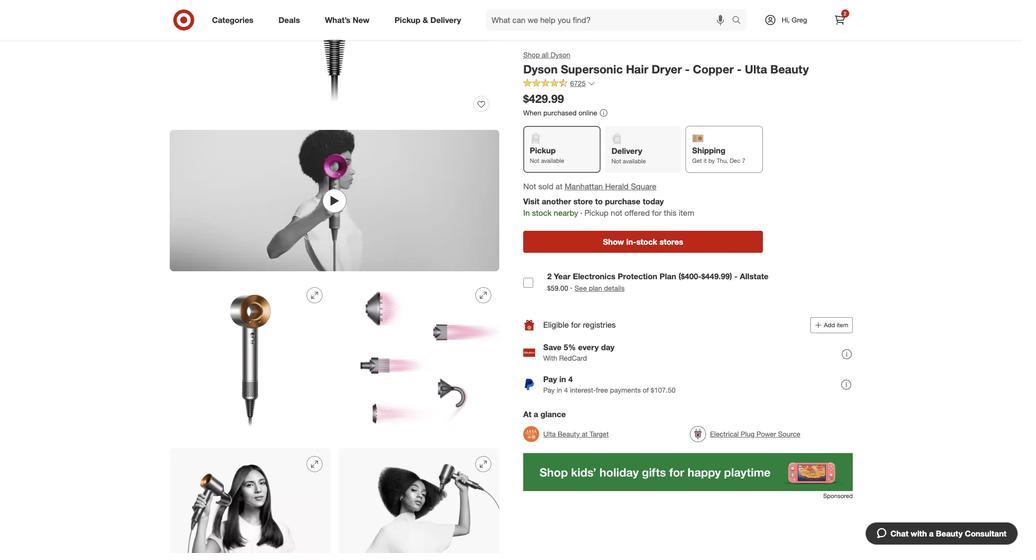 Task type: locate. For each thing, give the bounding box(es) containing it.
1 vertical spatial pickup
[[530, 146, 556, 156]]

0 vertical spatial a
[[534, 409, 538, 419]]

interest-
[[570, 386, 596, 394]]

2 for 2
[[844, 10, 847, 16]]

shipping
[[692, 146, 726, 156]]

hair
[[626, 62, 649, 76]]

a
[[534, 409, 538, 419], [930, 529, 934, 539]]

at left target
[[582, 430, 588, 438]]

at
[[556, 181, 563, 191], [582, 430, 588, 438]]

see
[[575, 284, 587, 292]]

pickup down the to at the top right of the page
[[585, 208, 609, 218]]

copper
[[693, 62, 734, 76]]

4
[[568, 374, 573, 384], [564, 386, 568, 394]]

0 horizontal spatial stock
[[532, 208, 552, 218]]

delivery up herald
[[612, 146, 642, 156]]

when
[[523, 108, 542, 117]]

available inside delivery not available
[[623, 158, 646, 165]]

- right copper
[[737, 62, 742, 76]]

show in-stock stores
[[603, 237, 684, 247]]

not inside delivery not available
[[612, 158, 621, 165]]

0 vertical spatial item
[[679, 208, 695, 218]]

2 year electronics protection plan ($400-$449.99) - allstate $59.00 · see plan details
[[547, 271, 769, 293]]

at right 'sold' at the top right of page
[[556, 181, 563, 191]]

get
[[692, 157, 702, 165]]

0 vertical spatial beauty
[[771, 62, 809, 76]]

1 horizontal spatial ·
[[580, 208, 583, 218]]

protection
[[618, 271, 658, 281]]

greg
[[792, 15, 808, 24]]

plug
[[741, 430, 755, 438]]

when purchased online
[[523, 108, 597, 117]]

ulta down glance
[[543, 430, 556, 438]]

all
[[542, 50, 549, 59]]

not
[[611, 208, 623, 218]]

dec
[[730, 157, 741, 165]]

dyson
[[551, 50, 571, 59], [523, 62, 558, 76]]

0 horizontal spatial at
[[556, 181, 563, 191]]

0 vertical spatial delivery
[[431, 15, 461, 25]]

1 vertical spatial for
[[571, 320, 581, 330]]

1 vertical spatial dyson
[[523, 62, 558, 76]]

0 horizontal spatial a
[[534, 409, 538, 419]]

1 vertical spatial beauty
[[558, 430, 580, 438]]

beauty down glance
[[558, 430, 580, 438]]

None checkbox
[[523, 278, 533, 288]]

available inside pickup not available
[[541, 157, 564, 165]]

what's new link
[[317, 9, 382, 31]]

for
[[652, 208, 662, 218], [571, 320, 581, 330]]

details
[[604, 284, 625, 292]]

1 vertical spatial delivery
[[612, 146, 642, 156]]

free
[[596, 386, 608, 394]]

0 horizontal spatial pickup
[[395, 15, 421, 25]]

electrical plug power source
[[710, 430, 801, 438]]

1 horizontal spatial ulta
[[745, 62, 767, 76]]

pickup up 'sold' at the top right of page
[[530, 146, 556, 156]]

1 horizontal spatial for
[[652, 208, 662, 218]]

search button
[[728, 9, 752, 33]]

stock right in
[[532, 208, 552, 218]]

item right this
[[679, 208, 695, 218]]

- for allstate
[[735, 271, 738, 281]]

at inside the ulta beauty at target button
[[582, 430, 588, 438]]

0 vertical spatial pickup
[[395, 15, 421, 25]]

beauty inside shop all dyson dyson supersonic hair dryer - copper - ulta beauty
[[771, 62, 809, 76]]

What can we help you find? suggestions appear below search field
[[486, 9, 735, 31]]

item inside visit another store to purchase today in stock nearby · pickup not offered for this item
[[679, 208, 695, 218]]

0 vertical spatial ·
[[580, 208, 583, 218]]

0 vertical spatial pay
[[543, 374, 557, 384]]

stock left stores
[[637, 237, 658, 247]]

purchase
[[605, 197, 641, 207]]

registries
[[583, 320, 616, 330]]

not up 'sold' at the top right of page
[[530, 157, 540, 165]]

2 horizontal spatial beauty
[[937, 529, 963, 539]]

purchased
[[543, 108, 577, 117]]

manhattan
[[565, 181, 603, 191]]

pickup for not
[[530, 146, 556, 156]]

in down redcard
[[559, 374, 566, 384]]

2 right greg
[[844, 10, 847, 16]]

2 horizontal spatial pickup
[[585, 208, 609, 218]]

0 vertical spatial dyson
[[551, 50, 571, 59]]

beauty
[[771, 62, 809, 76], [558, 430, 580, 438], [937, 529, 963, 539]]

delivery right & at the top of the page
[[431, 15, 461, 25]]

2
[[844, 10, 847, 16], [547, 271, 552, 281]]

deals
[[279, 15, 300, 25]]

today
[[643, 197, 664, 207]]

available up 'sold' at the top right of page
[[541, 157, 564, 165]]

with
[[543, 354, 557, 362]]

dyson supersonic hair dryer - copper - ulta beauty, 6 of 9 image
[[339, 448, 499, 553]]

beauty right with
[[937, 529, 963, 539]]

allstate
[[740, 271, 769, 281]]

pay down "with"
[[543, 374, 557, 384]]

2 inside 2 year electronics protection plan ($400-$449.99) - allstate $59.00 · see plan details
[[547, 271, 552, 281]]

for right the eligible at the bottom right of the page
[[571, 320, 581, 330]]

1 pay from the top
[[543, 374, 557, 384]]

stores
[[660, 237, 684, 247]]

2 pay from the top
[[543, 386, 555, 394]]

item right add
[[837, 321, 849, 329]]

item inside button
[[837, 321, 849, 329]]

pay up glance
[[543, 386, 555, 394]]

in
[[523, 208, 530, 218]]

shop
[[523, 50, 540, 59]]

add item button
[[811, 317, 853, 333]]

for down today
[[652, 208, 662, 218]]

another
[[542, 197, 571, 207]]

advertisement region
[[523, 453, 853, 491]]

1 horizontal spatial at
[[582, 430, 588, 438]]

stock
[[532, 208, 552, 218], [637, 237, 658, 247]]

1 horizontal spatial beauty
[[771, 62, 809, 76]]

1 horizontal spatial a
[[930, 529, 934, 539]]

delivery inside pickup & delivery link
[[431, 15, 461, 25]]

· left see
[[570, 283, 572, 293]]

1 vertical spatial item
[[837, 321, 849, 329]]

2 left year
[[547, 271, 552, 281]]

not
[[530, 157, 540, 165], [612, 158, 621, 165], [523, 181, 536, 191]]

2 for 2 year electronics protection plan ($400-$449.99) - allstate $59.00 · see plan details
[[547, 271, 552, 281]]

dyson right 'all'
[[551, 50, 571, 59]]

pickup left & at the top of the page
[[395, 15, 421, 25]]

search
[[728, 16, 752, 26]]

pickup
[[395, 15, 421, 25], [530, 146, 556, 156], [585, 208, 609, 218]]

a right "at"
[[534, 409, 538, 419]]

manhattan herald square button
[[565, 181, 657, 192]]

0 vertical spatial 2
[[844, 10, 847, 16]]

pickup inside pickup not available
[[530, 146, 556, 156]]

0 vertical spatial ulta
[[745, 62, 767, 76]]

a right with
[[930, 529, 934, 539]]

- inside 2 year electronics protection plan ($400-$449.99) - allstate $59.00 · see plan details
[[735, 271, 738, 281]]

at a glance
[[523, 409, 566, 419]]

not inside pickup not available
[[530, 157, 540, 165]]

1 horizontal spatial item
[[837, 321, 849, 329]]

1 vertical spatial a
[[930, 529, 934, 539]]

year
[[554, 271, 571, 281]]

1 horizontal spatial delivery
[[612, 146, 642, 156]]

dyson supersonic hair dryer - copper - ulta beauty, 3 of 9 image
[[170, 279, 331, 440]]

in left the interest-
[[557, 386, 562, 394]]

sponsored
[[824, 492, 853, 500]]

- left allstate
[[735, 271, 738, 281]]

0 horizontal spatial beauty
[[558, 430, 580, 438]]

4 left the interest-
[[564, 386, 568, 394]]

0 horizontal spatial ·
[[570, 283, 572, 293]]

0 horizontal spatial ulta
[[543, 430, 556, 438]]

0 horizontal spatial for
[[571, 320, 581, 330]]

ulta
[[745, 62, 767, 76], [543, 430, 556, 438]]

· down store
[[580, 208, 583, 218]]

supersonic
[[561, 62, 623, 76]]

1 vertical spatial 2
[[547, 271, 552, 281]]

available
[[541, 157, 564, 165], [623, 158, 646, 165]]

1 vertical spatial 4
[[564, 386, 568, 394]]

- right dryer
[[685, 62, 690, 76]]

dyson down 'all'
[[523, 62, 558, 76]]

0 horizontal spatial delivery
[[431, 15, 461, 25]]

shipping get it by thu, dec 7
[[692, 146, 746, 165]]

1 horizontal spatial pickup
[[530, 146, 556, 156]]

not up herald
[[612, 158, 621, 165]]

electronics
[[573, 271, 616, 281]]

1 horizontal spatial available
[[623, 158, 646, 165]]

1 vertical spatial at
[[582, 430, 588, 438]]

item
[[679, 208, 695, 218], [837, 321, 849, 329]]

save 5% every day with redcard
[[543, 343, 615, 362]]

add item
[[824, 321, 849, 329]]

0 horizontal spatial item
[[679, 208, 695, 218]]

nearby
[[554, 208, 578, 218]]

ulta right copper
[[745, 62, 767, 76]]

available up square
[[623, 158, 646, 165]]

beauty down hi,
[[771, 62, 809, 76]]

0 horizontal spatial available
[[541, 157, 564, 165]]

0 vertical spatial stock
[[532, 208, 552, 218]]

plan
[[660, 271, 677, 281]]

1 vertical spatial stock
[[637, 237, 658, 247]]

delivery
[[431, 15, 461, 25], [612, 146, 642, 156]]

1 vertical spatial pay
[[543, 386, 555, 394]]

4 up the interest-
[[568, 374, 573, 384]]

1 horizontal spatial stock
[[637, 237, 658, 247]]

1 vertical spatial ulta
[[543, 430, 556, 438]]

0 vertical spatial for
[[652, 208, 662, 218]]

0 vertical spatial at
[[556, 181, 563, 191]]

1 vertical spatial ·
[[570, 283, 572, 293]]

$107.50
[[651, 386, 676, 394]]

· inside 2 year electronics protection plan ($400-$449.99) - allstate $59.00 · see plan details
[[570, 283, 572, 293]]

electrical
[[710, 430, 739, 438]]

1 horizontal spatial 2
[[844, 10, 847, 16]]

a inside chat with a beauty consultant 'button'
[[930, 529, 934, 539]]

ulta inside shop all dyson dyson supersonic hair dryer - copper - ulta beauty
[[745, 62, 767, 76]]

$449.99)
[[702, 271, 732, 281]]

to
[[595, 197, 603, 207]]

2 vertical spatial beauty
[[937, 529, 963, 539]]

0 horizontal spatial 2
[[547, 271, 552, 281]]

2 vertical spatial pickup
[[585, 208, 609, 218]]



Task type: describe. For each thing, give the bounding box(es) containing it.
every
[[578, 343, 599, 353]]

glance
[[541, 409, 566, 419]]

0 vertical spatial in
[[559, 374, 566, 384]]

eligible for registries
[[543, 320, 616, 330]]

visit
[[523, 197, 540, 207]]

plan
[[589, 284, 602, 292]]

for inside visit another store to purchase today in stock nearby · pickup not offered for this item
[[652, 208, 662, 218]]

new
[[353, 15, 370, 25]]

add
[[824, 321, 835, 329]]

pickup not available
[[530, 146, 564, 165]]

beauty inside 'button'
[[937, 529, 963, 539]]

6725 link
[[523, 78, 596, 90]]

pickup & delivery link
[[386, 9, 474, 31]]

categories
[[212, 15, 254, 25]]

at
[[523, 409, 532, 419]]

not up visit
[[523, 181, 536, 191]]

categories link
[[204, 9, 266, 31]]

ulta beauty at target
[[543, 430, 609, 438]]

see plan details button
[[575, 283, 625, 293]]

power
[[757, 430, 776, 438]]

herald
[[605, 181, 629, 191]]

hi, greg
[[782, 15, 808, 24]]

at for beauty
[[582, 430, 588, 438]]

1 vertical spatial in
[[557, 386, 562, 394]]

stock inside visit another store to purchase today in stock nearby · pickup not offered for this item
[[532, 208, 552, 218]]

store
[[574, 197, 593, 207]]

of
[[643, 386, 649, 394]]

not for pickup
[[530, 157, 540, 165]]

delivery not available
[[612, 146, 646, 165]]

hi,
[[782, 15, 790, 24]]

what's new
[[325, 15, 370, 25]]

dyson supersonic hair dryer - copper - ulta beauty, 4 of 9 image
[[339, 279, 499, 440]]

2 link
[[829, 9, 851, 31]]

save
[[543, 343, 562, 353]]

delivery inside delivery not available
[[612, 146, 642, 156]]

consultant
[[966, 529, 1007, 539]]

not sold at manhattan herald square
[[523, 181, 657, 191]]

pickup for &
[[395, 15, 421, 25]]

dyson supersonic hair dryer - copper - ulta beauty, 5 of 9 image
[[170, 448, 331, 553]]

not for delivery
[[612, 158, 621, 165]]

pickup & delivery
[[395, 15, 461, 25]]

sold
[[538, 181, 554, 191]]

electrical plug power source button
[[690, 423, 801, 445]]

stock inside show in-stock stores button
[[637, 237, 658, 247]]

offered
[[625, 208, 650, 218]]

show in-stock stores button
[[523, 231, 763, 253]]

ulta inside button
[[543, 430, 556, 438]]

&
[[423, 15, 428, 25]]

source
[[778, 430, 801, 438]]

thu,
[[717, 157, 728, 165]]

7
[[742, 157, 746, 165]]

dyson supersonic hair dryer - copper - ulta beauty, 2 of 9, play video image
[[170, 130, 499, 271]]

available for pickup
[[541, 157, 564, 165]]

($400-
[[679, 271, 702, 281]]

day
[[601, 343, 615, 353]]

chat
[[891, 529, 909, 539]]

5%
[[564, 343, 576, 353]]

deals link
[[270, 9, 313, 31]]

$429.99
[[523, 91, 564, 105]]

online
[[579, 108, 597, 117]]

at for sold
[[556, 181, 563, 191]]

$59.00
[[547, 284, 568, 292]]

pickup inside visit another store to purchase today in stock nearby · pickup not offered for this item
[[585, 208, 609, 218]]

ulta beauty at target button
[[523, 423, 609, 445]]

dyson supersonic hair dryer - copper - ulta beauty, 1 of 9 image
[[170, 0, 499, 122]]

available for delivery
[[623, 158, 646, 165]]

by
[[709, 157, 715, 165]]

chat with a beauty consultant button
[[866, 522, 1019, 545]]

redcard
[[559, 354, 587, 362]]

it
[[704, 157, 707, 165]]

in-
[[626, 237, 637, 247]]

this
[[664, 208, 677, 218]]

chat with a beauty consultant
[[891, 529, 1007, 539]]

beauty inside button
[[558, 430, 580, 438]]

visit another store to purchase today in stock nearby · pickup not offered for this item
[[523, 197, 695, 218]]

0 vertical spatial 4
[[568, 374, 573, 384]]

show
[[603, 237, 624, 247]]

payments
[[610, 386, 641, 394]]

dryer
[[652, 62, 682, 76]]

· inside visit another store to purchase today in stock nearby · pickup not offered for this item
[[580, 208, 583, 218]]

square
[[631, 181, 657, 191]]

with
[[911, 529, 928, 539]]

eligible
[[543, 320, 569, 330]]

- for copper
[[685, 62, 690, 76]]

shop all dyson dyson supersonic hair dryer - copper - ulta beauty
[[523, 50, 809, 76]]



Task type: vqa. For each thing, say whether or not it's contained in the screenshot.


